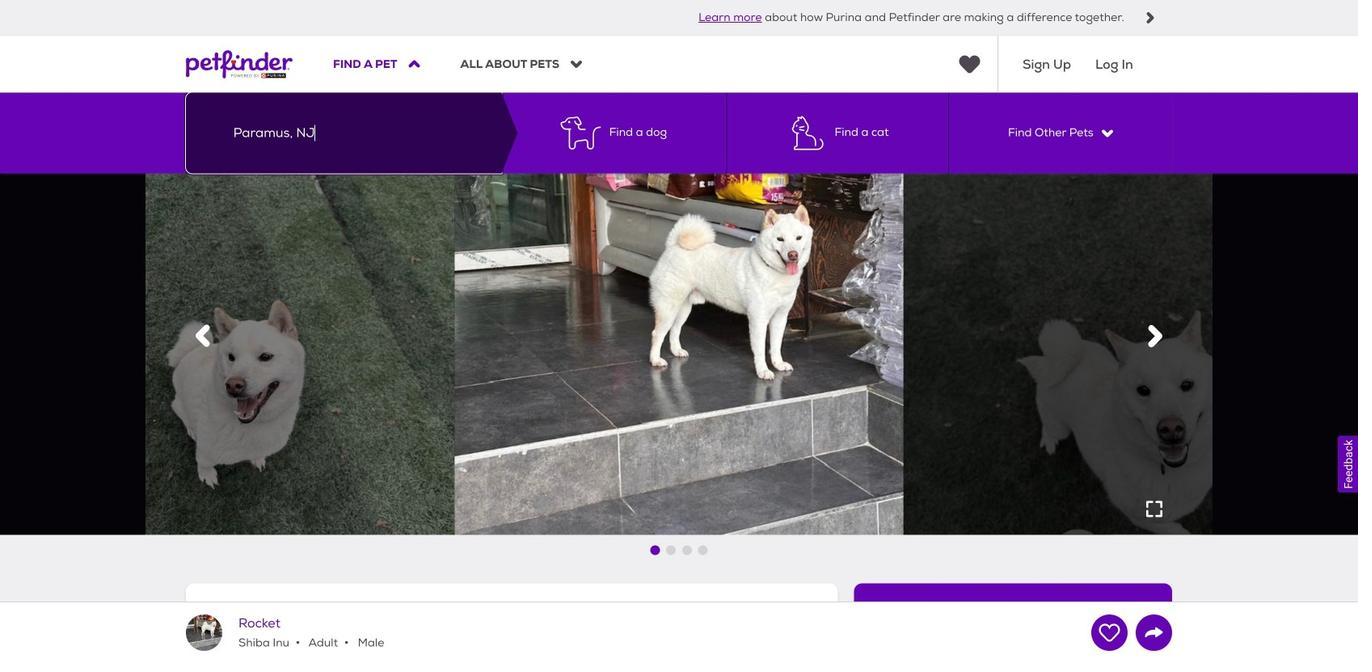 Task type: locate. For each thing, give the bounding box(es) containing it.
petfinder home image
[[186, 36, 293, 93]]

main content
[[0, 93, 1359, 663]]

None field
[[186, 93, 502, 173]]

Enter City, State, or ZIP text field
[[186, 93, 502, 173]]

rocket, an adoptable shiba inu in floral park, ny_image-2 image
[[904, 137, 1306, 535]]



Task type: describe. For each thing, give the bounding box(es) containing it.
rocket, an adoptable shiba inu in floral park, ny_image-1 image
[[455, 137, 904, 535]]

rocket image
[[186, 615, 222, 651]]

rocket, an adoptable shiba inu in floral park, ny_image-4 image
[[85, 137, 455, 535]]



Task type: vqa. For each thing, say whether or not it's contained in the screenshot.
the Petfinder Home Image at the top of the page
yes



